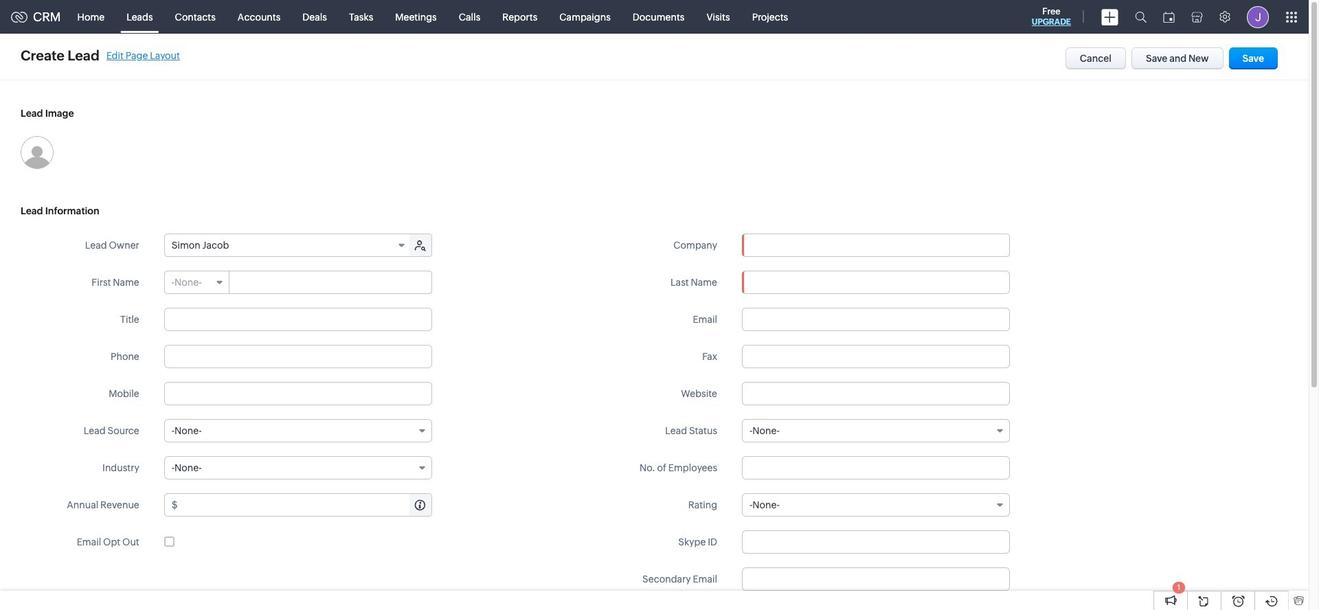 Task type: locate. For each thing, give the bounding box(es) containing it.
None text field
[[230, 271, 431, 293], [164, 308, 432, 331], [164, 345, 432, 368], [742, 456, 1010, 480], [742, 530, 1010, 554], [230, 271, 431, 293], [164, 308, 432, 331], [164, 345, 432, 368], [742, 456, 1010, 480], [742, 530, 1010, 554]]

image image
[[21, 136, 54, 169]]

search element
[[1127, 0, 1155, 34]]

None field
[[165, 234, 411, 256], [743, 234, 1009, 256], [165, 271, 229, 293], [164, 419, 432, 442], [742, 419, 1010, 442], [164, 456, 432, 480], [742, 493, 1010, 517], [165, 234, 411, 256], [743, 234, 1009, 256], [165, 271, 229, 293], [164, 419, 432, 442], [742, 419, 1010, 442], [164, 456, 432, 480], [742, 493, 1010, 517]]

None text field
[[743, 234, 1009, 256], [742, 271, 1010, 294], [742, 308, 1010, 331], [742, 345, 1010, 368], [164, 382, 432, 405], [742, 382, 1010, 405], [180, 494, 431, 516], [742, 567, 1010, 591], [743, 234, 1009, 256], [742, 271, 1010, 294], [742, 308, 1010, 331], [742, 345, 1010, 368], [164, 382, 432, 405], [742, 382, 1010, 405], [180, 494, 431, 516], [742, 567, 1010, 591]]

calendar image
[[1163, 11, 1175, 22]]



Task type: vqa. For each thing, say whether or not it's contained in the screenshot.
the calendar icon
yes



Task type: describe. For each thing, give the bounding box(es) containing it.
create menu element
[[1093, 0, 1127, 33]]

create menu image
[[1101, 9, 1118, 25]]

logo image
[[11, 11, 27, 22]]

profile image
[[1247, 6, 1269, 28]]

profile element
[[1239, 0, 1277, 33]]

search image
[[1135, 11, 1147, 23]]



